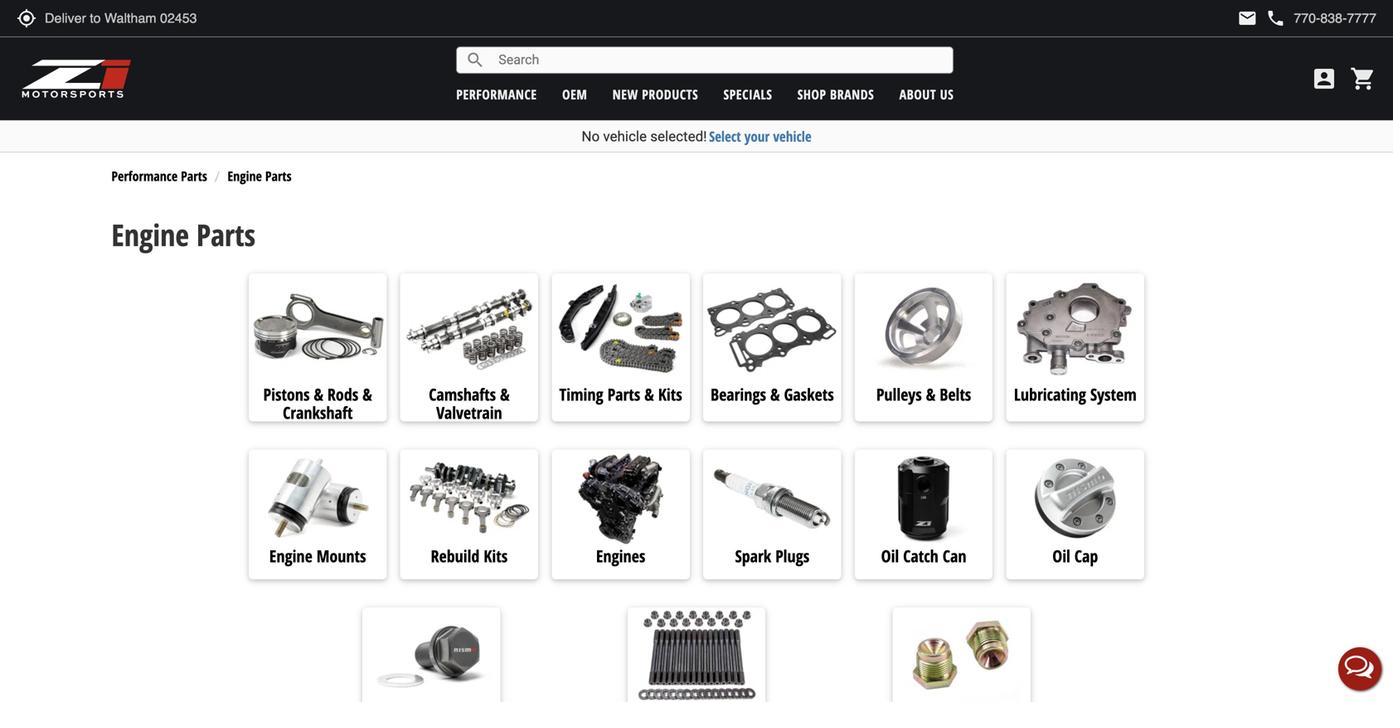 Task type: locate. For each thing, give the bounding box(es) containing it.
1 vertical spatial kits
[[484, 545, 508, 568]]

catch
[[903, 545, 939, 568]]

2 oil from the left
[[1053, 545, 1071, 568]]

my_location
[[17, 8, 36, 28]]

engine
[[228, 167, 262, 185], [111, 214, 189, 255], [269, 545, 313, 568]]

& right rods
[[363, 383, 372, 406]]

performance
[[456, 85, 537, 103]]

5 & from the left
[[771, 383, 780, 406]]

parts
[[181, 167, 207, 185], [265, 167, 292, 185], [196, 214, 256, 255], [608, 383, 641, 406]]

lubricating system link
[[1007, 383, 1145, 407]]

1 & from the left
[[314, 383, 324, 406]]

engines link
[[552, 545, 690, 568]]

oil for oil cap
[[1053, 545, 1071, 568]]

0 horizontal spatial oil
[[882, 545, 899, 568]]

pulleys & belts
[[877, 383, 972, 406]]

vehicle right no
[[603, 128, 647, 145]]

& for pistons
[[314, 383, 324, 406]]

vehicle right your
[[773, 127, 812, 146]]

engine mounts link
[[249, 545, 387, 568]]

select
[[709, 127, 741, 146]]

0 horizontal spatial vehicle
[[603, 128, 647, 145]]

oem
[[562, 85, 588, 103]]

0 vertical spatial kits
[[658, 383, 682, 406]]

rebuild kits link
[[400, 545, 538, 568]]

lubricating system
[[1014, 383, 1137, 406]]

vehicle
[[773, 127, 812, 146], [603, 128, 647, 145]]

oil cap
[[1053, 545, 1099, 568]]

0 horizontal spatial engine
[[111, 214, 189, 255]]

no
[[582, 128, 600, 145]]

shop brands
[[798, 85, 875, 103]]

& left rods
[[314, 383, 324, 406]]

mail link
[[1238, 8, 1258, 28]]

cap
[[1075, 545, 1099, 568]]

&
[[314, 383, 324, 406], [363, 383, 372, 406], [500, 383, 510, 406], [645, 383, 654, 406], [771, 383, 780, 406], [926, 383, 936, 406]]

kits
[[658, 383, 682, 406], [484, 545, 508, 568]]

account_box link
[[1307, 66, 1342, 92]]

oil left catch
[[882, 545, 899, 568]]

2 horizontal spatial engine
[[269, 545, 313, 568]]

vehicle inside no vehicle selected! select your vehicle
[[603, 128, 647, 145]]

shopping_cart
[[1350, 66, 1377, 92]]

lubricating
[[1014, 383, 1087, 406]]

products
[[642, 85, 699, 103]]

rebuild kits
[[431, 545, 508, 568]]

1 horizontal spatial kits
[[658, 383, 682, 406]]

oil left 'cap'
[[1053, 545, 1071, 568]]

0 vertical spatial engine parts
[[228, 167, 292, 185]]

timing
[[560, 383, 604, 406]]

engines
[[596, 545, 646, 568]]

2 vertical spatial engine
[[269, 545, 313, 568]]

no vehicle selected! select your vehicle
[[582, 127, 812, 146]]

rods
[[328, 383, 359, 406]]

1 oil from the left
[[882, 545, 899, 568]]

1 horizontal spatial engine
[[228, 167, 262, 185]]

& left gaskets
[[771, 383, 780, 406]]

gaskets
[[784, 383, 834, 406]]

kits right rebuild
[[484, 545, 508, 568]]

us
[[940, 85, 954, 103]]

z1 motorsports logo image
[[21, 58, 132, 100]]

0 vertical spatial engine
[[228, 167, 262, 185]]

camshafts
[[429, 383, 496, 406]]

spark
[[735, 545, 772, 568]]

timing parts & kits link
[[552, 383, 690, 407]]

1 vertical spatial engine
[[111, 214, 189, 255]]

mail
[[1238, 8, 1258, 28]]

Search search field
[[485, 47, 953, 73]]

& right timing on the left of page
[[645, 383, 654, 406]]

select your vehicle link
[[709, 127, 812, 146]]

can
[[943, 545, 967, 568]]

rebuild
[[431, 545, 480, 568]]

kits left bearings
[[658, 383, 682, 406]]

& left belts
[[926, 383, 936, 406]]

pistons & rods & crankshaft
[[263, 383, 372, 424]]

& inside camshafts & valvetrain
[[500, 383, 510, 406]]

1 horizontal spatial oil
[[1053, 545, 1071, 568]]

parts for "engine parts" link
[[265, 167, 292, 185]]

engine parts link
[[228, 167, 292, 185]]

oil
[[882, 545, 899, 568], [1053, 545, 1071, 568]]

6 & from the left
[[926, 383, 936, 406]]

engine parts
[[228, 167, 292, 185], [111, 214, 256, 255]]

& right camshafts at the left bottom
[[500, 383, 510, 406]]

3 & from the left
[[500, 383, 510, 406]]

1 vertical spatial engine parts
[[111, 214, 256, 255]]



Task type: describe. For each thing, give the bounding box(es) containing it.
about
[[900, 85, 937, 103]]

oil catch can
[[882, 545, 967, 568]]

1 horizontal spatial vehicle
[[773, 127, 812, 146]]

& for bearings
[[771, 383, 780, 406]]

phone link
[[1266, 8, 1377, 28]]

selected!
[[651, 128, 707, 145]]

oil for oil catch can
[[882, 545, 899, 568]]

specials link
[[724, 85, 773, 103]]

engine mounts
[[269, 545, 366, 568]]

system
[[1091, 383, 1137, 406]]

performance parts link
[[111, 167, 207, 185]]

parts for timing parts & kits link
[[608, 383, 641, 406]]

2 & from the left
[[363, 383, 372, 406]]

belts
[[940, 383, 972, 406]]

spark plugs
[[735, 545, 810, 568]]

oil cap link
[[1007, 545, 1145, 568]]

search
[[466, 50, 485, 70]]

pistons
[[263, 383, 310, 406]]

about us link
[[900, 85, 954, 103]]

brands
[[830, 85, 875, 103]]

spark plugs link
[[704, 545, 842, 568]]

mail phone
[[1238, 8, 1286, 28]]

pulleys & belts link
[[855, 383, 993, 407]]

shop brands link
[[798, 85, 875, 103]]

specials
[[724, 85, 773, 103]]

pistons & rods & crankshaft link
[[249, 383, 387, 424]]

bearings
[[711, 383, 766, 406]]

performance parts
[[111, 167, 207, 185]]

bearings & gaskets link
[[704, 383, 842, 407]]

bearings & gaskets
[[711, 383, 834, 406]]

engine for "engine parts" link
[[228, 167, 262, 185]]

oil catch can link
[[855, 545, 993, 568]]

4 & from the left
[[645, 383, 654, 406]]

about us
[[900, 85, 954, 103]]

new products
[[613, 85, 699, 103]]

shopping_cart link
[[1346, 66, 1377, 92]]

new products link
[[613, 85, 699, 103]]

your
[[745, 127, 770, 146]]

parts for performance parts link
[[181, 167, 207, 185]]

engine for "engine mounts" link
[[269, 545, 313, 568]]

account_box
[[1311, 66, 1338, 92]]

timing parts & kits
[[560, 383, 682, 406]]

pulleys
[[877, 383, 922, 406]]

new
[[613, 85, 638, 103]]

phone
[[1266, 8, 1286, 28]]

mounts
[[317, 545, 366, 568]]

performance link
[[456, 85, 537, 103]]

camshafts & valvetrain
[[429, 383, 510, 424]]

valvetrain
[[436, 401, 502, 424]]

0 horizontal spatial kits
[[484, 545, 508, 568]]

& for pulleys
[[926, 383, 936, 406]]

crankshaft
[[283, 401, 353, 424]]

oem link
[[562, 85, 588, 103]]

plugs
[[776, 545, 810, 568]]

shop
[[798, 85, 827, 103]]

camshafts & valvetrain link
[[400, 383, 538, 424]]

performance
[[111, 167, 178, 185]]

& for camshafts
[[500, 383, 510, 406]]



Task type: vqa. For each thing, say whether or not it's contained in the screenshot.
Crankshaft
yes



